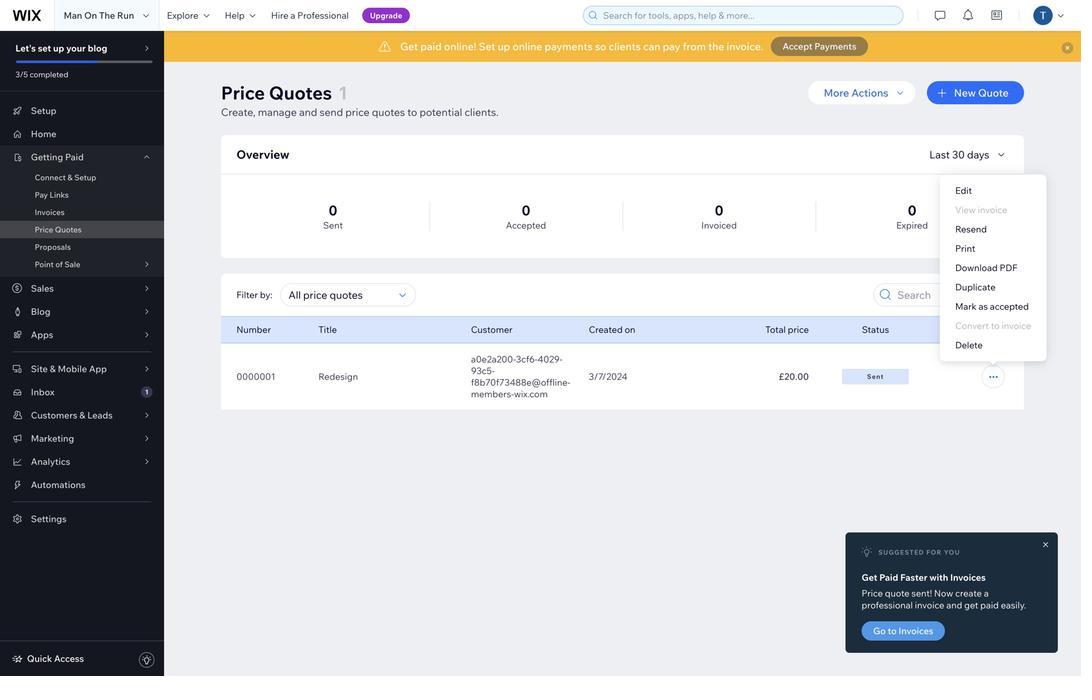 Task type: describe. For each thing, give the bounding box(es) containing it.
clients.
[[465, 106, 499, 118]]

get paid faster with invoices
[[862, 572, 986, 583]]

customers & leads
[[31, 410, 113, 421]]

quotes for price quotes
[[55, 225, 82, 234]]

resend
[[956, 223, 988, 235]]

delete
[[956, 339, 983, 351]]

a0e2a200-3cf6-4029- 93c5- f8b70f73488e@offline- members-wix.com
[[471, 354, 571, 400]]

go
[[874, 625, 886, 637]]

customers & leads button
[[0, 404, 164, 427]]

0 accepted
[[506, 202, 547, 231]]

getting paid
[[31, 151, 84, 163]]

invoice inside convert to invoice button
[[1002, 320, 1032, 331]]

send
[[320, 106, 343, 118]]

overview
[[237, 147, 290, 162]]

home link
[[0, 122, 164, 146]]

duplicate button
[[941, 278, 1047, 297]]

paid inside price quote sent! now create a professional invoice and get paid easily.
[[981, 600, 1000, 611]]

suggested
[[879, 548, 925, 556]]

apps button
[[0, 323, 164, 346]]

price inside sidebar element
[[35, 225, 53, 234]]

help
[[225, 10, 245, 21]]

30
[[953, 148, 966, 161]]

paid inside alert
[[421, 40, 442, 53]]

pay
[[35, 190, 48, 200]]

upgrade button
[[363, 8, 410, 23]]

home
[[31, 128, 57, 139]]

online!
[[444, 40, 477, 53]]

from
[[683, 40, 706, 53]]

actions
[[852, 86, 889, 99]]

price for 1
[[221, 81, 265, 104]]

up inside alert
[[498, 40, 511, 53]]

0 horizontal spatial setup
[[31, 105, 57, 116]]

quote
[[886, 588, 910, 599]]

manage
[[258, 106, 297, 118]]

to inside "price quotes 1 create, manage and send price quotes to potential clients."
[[408, 106, 418, 118]]

quick access button
[[12, 653, 84, 665]]

your
[[66, 43, 86, 54]]

expired
[[897, 220, 929, 231]]

paid for getting
[[65, 151, 84, 163]]

sales
[[31, 283, 54, 294]]

duplicate
[[956, 281, 996, 293]]

site & mobile app
[[31, 363, 107, 374]]

convert to invoice button
[[941, 316, 1047, 336]]

getting
[[31, 151, 63, 163]]

filter by:
[[237, 289, 273, 300]]

menu containing edit
[[941, 181, 1047, 355]]

created on
[[589, 324, 636, 335]]

4029-
[[538, 354, 563, 365]]

paid for get
[[880, 572, 899, 583]]

download
[[956, 262, 998, 273]]

convert to invoice
[[956, 320, 1032, 331]]

days
[[968, 148, 990, 161]]

view
[[956, 204, 977, 215]]

hire a professional link
[[264, 0, 357, 31]]

total price
[[766, 324, 810, 335]]

go to invoices
[[874, 625, 934, 637]]

analytics button
[[0, 450, 164, 473]]

delete button
[[941, 336, 1047, 355]]

1 inside sidebar element
[[145, 388, 148, 396]]

& for connect
[[68, 173, 73, 182]]

accept
[[783, 41, 813, 52]]

let's
[[15, 43, 36, 54]]

invoices inside button
[[899, 625, 934, 637]]

mark
[[956, 301, 977, 312]]

invoices inside sidebar element
[[35, 207, 65, 217]]

now
[[935, 588, 954, 599]]

title
[[319, 324, 337, 335]]

0000001
[[237, 371, 276, 382]]

blog
[[31, 306, 51, 317]]

accepted
[[991, 301, 1030, 312]]

view invoice
[[956, 204, 1008, 215]]

Search for tools, apps, help & more... field
[[600, 6, 900, 24]]

professional
[[862, 600, 914, 611]]

mobile
[[58, 363, 87, 374]]

1 horizontal spatial price
[[788, 324, 810, 335]]

get for get paid online! set up online payments so clients can pay from the invoice.
[[401, 40, 418, 53]]

create,
[[221, 106, 256, 118]]

run
[[117, 10, 134, 21]]

up inside sidebar element
[[53, 43, 64, 54]]

pdf
[[1000, 262, 1018, 273]]

sale
[[65, 260, 80, 269]]

status
[[863, 324, 890, 335]]

price quotes
[[35, 225, 82, 234]]

sent!
[[912, 588, 933, 599]]

mark as accepted
[[956, 301, 1030, 312]]

3cf6-
[[516, 354, 538, 365]]

0 horizontal spatial sent
[[323, 220, 343, 231]]

1 inside "price quotes 1 create, manage and send price quotes to potential clients."
[[339, 81, 348, 104]]

accept payments
[[783, 41, 857, 52]]

1 horizontal spatial setup
[[74, 173, 96, 182]]

total
[[766, 324, 786, 335]]

0 for 0 accepted
[[522, 202, 531, 219]]



Task type: vqa. For each thing, say whether or not it's contained in the screenshot.
Manage Your Quotas
no



Task type: locate. For each thing, give the bounding box(es) containing it.
0 horizontal spatial quotes
[[55, 225, 82, 234]]

0 vertical spatial invoice
[[979, 204, 1008, 215]]

settings link
[[0, 507, 164, 531]]

1 horizontal spatial a
[[985, 588, 989, 599]]

sidebar element
[[0, 31, 164, 676]]

quotes
[[372, 106, 405, 118]]

price right send at top left
[[346, 106, 370, 118]]

quote
[[979, 86, 1009, 99]]

1 horizontal spatial invoices
[[899, 625, 934, 637]]

and inside price quote sent! now create a professional invoice and get paid easily.
[[947, 600, 963, 611]]

view invoice button
[[941, 200, 1047, 220]]

invoice down the accepted
[[1002, 320, 1032, 331]]

3 0 from the left
[[715, 202, 724, 219]]

suggested for you
[[879, 548, 961, 556]]

0 for 0 sent
[[329, 202, 338, 219]]

invoices right go at the right of page
[[899, 625, 934, 637]]

with
[[930, 572, 949, 583]]

explore
[[167, 10, 199, 21]]

0 inside 0 accepted
[[522, 202, 531, 219]]

2 vertical spatial invoices
[[899, 625, 934, 637]]

1 vertical spatial paid
[[880, 572, 899, 583]]

2 vertical spatial &
[[79, 410, 85, 421]]

man on the run
[[64, 10, 134, 21]]

paid inside dropdown button
[[65, 151, 84, 163]]

so
[[595, 40, 607, 53]]

price inside price quote sent! now create a professional invoice and get paid easily.
[[862, 588, 884, 599]]

customer
[[471, 324, 513, 335]]

you
[[945, 548, 961, 556]]

0 vertical spatial 1
[[339, 81, 348, 104]]

£20.00
[[779, 371, 810, 382]]

Search field
[[894, 284, 1005, 306]]

1 horizontal spatial price
[[221, 81, 265, 104]]

4 0 from the left
[[909, 202, 917, 219]]

0 inside 0 invoiced
[[715, 202, 724, 219]]

new quote button
[[928, 81, 1025, 104]]

download pdf
[[956, 262, 1018, 273]]

0 vertical spatial paid
[[421, 40, 442, 53]]

get paid online! set up online payments so clients can pay from the invoice. alert
[[164, 31, 1082, 62]]

to down mark as accepted button
[[992, 320, 1000, 331]]

1 vertical spatial setup
[[74, 173, 96, 182]]

1 horizontal spatial &
[[68, 173, 73, 182]]

point of sale button
[[0, 256, 164, 273]]

get down upgrade
[[401, 40, 418, 53]]

hire a professional
[[271, 10, 349, 21]]

1 vertical spatial price
[[35, 225, 53, 234]]

access
[[54, 653, 84, 664]]

accepted
[[506, 220, 547, 231]]

0 horizontal spatial invoices
[[35, 207, 65, 217]]

0 vertical spatial setup
[[31, 105, 57, 116]]

& left leads
[[79, 410, 85, 421]]

to for go to invoices
[[888, 625, 897, 637]]

upgrade
[[370, 11, 403, 20]]

inbox
[[31, 386, 55, 398]]

a right create
[[985, 588, 989, 599]]

price right total
[[788, 324, 810, 335]]

price inside "price quotes 1 create, manage and send price quotes to potential clients."
[[221, 81, 265, 104]]

3/5 completed
[[15, 70, 68, 79]]

1 vertical spatial paid
[[981, 600, 1000, 611]]

0 horizontal spatial &
[[50, 363, 56, 374]]

2 vertical spatial price
[[862, 588, 884, 599]]

set
[[479, 40, 496, 53]]

blog
[[88, 43, 107, 54]]

0 horizontal spatial and
[[299, 106, 317, 118]]

a inside price quote sent! now create a professional invoice and get paid easily.
[[985, 588, 989, 599]]

more actions button
[[809, 81, 916, 104]]

0 vertical spatial &
[[68, 173, 73, 182]]

easily.
[[1002, 600, 1027, 611]]

2 horizontal spatial invoices
[[951, 572, 986, 583]]

invoices up create
[[951, 572, 986, 583]]

0 horizontal spatial to
[[408, 106, 418, 118]]

clients
[[609, 40, 641, 53]]

and left send at top left
[[299, 106, 317, 118]]

wix.com
[[514, 388, 548, 400]]

resend button
[[941, 220, 1047, 239]]

0 inside 0 sent
[[329, 202, 338, 219]]

1 vertical spatial to
[[992, 320, 1000, 331]]

man
[[64, 10, 82, 21]]

quotes inside "price quotes 1 create, manage and send price quotes to potential clients."
[[269, 81, 332, 104]]

leads
[[87, 410, 113, 421]]

faster
[[901, 572, 928, 583]]

app
[[89, 363, 107, 374]]

price up create,
[[221, 81, 265, 104]]

0 vertical spatial and
[[299, 106, 317, 118]]

new
[[955, 86, 977, 99]]

0 horizontal spatial paid
[[65, 151, 84, 163]]

0 vertical spatial invoices
[[35, 207, 65, 217]]

1 vertical spatial 1
[[145, 388, 148, 396]]

0 vertical spatial get
[[401, 40, 418, 53]]

1 vertical spatial sent
[[868, 373, 885, 381]]

paid right get on the right bottom of the page
[[981, 600, 1000, 611]]

invoices link
[[0, 203, 164, 221]]

pay links link
[[0, 186, 164, 203]]

1 vertical spatial invoice
[[1002, 320, 1032, 331]]

1 vertical spatial and
[[947, 600, 963, 611]]

and inside "price quotes 1 create, manage and send price quotes to potential clients."
[[299, 106, 317, 118]]

pay links
[[35, 190, 69, 200]]

more actions
[[824, 86, 889, 99]]

connect
[[35, 173, 66, 182]]

0 horizontal spatial price
[[346, 106, 370, 118]]

1 horizontal spatial to
[[888, 625, 897, 637]]

download pdf button
[[941, 258, 1047, 278]]

1 horizontal spatial sent
[[868, 373, 885, 381]]

setup up the home
[[31, 105, 57, 116]]

0 vertical spatial quotes
[[269, 81, 332, 104]]

for
[[927, 548, 943, 556]]

analytics
[[31, 456, 70, 467]]

invoiced
[[702, 220, 737, 231]]

0 vertical spatial price
[[221, 81, 265, 104]]

2 horizontal spatial price
[[862, 588, 884, 599]]

price quote sent! now create a professional invoice and get paid easily.
[[862, 588, 1027, 611]]

online
[[513, 40, 543, 53]]

number
[[237, 324, 271, 335]]

1 vertical spatial quotes
[[55, 225, 82, 234]]

paid up 'quote'
[[880, 572, 899, 583]]

1 vertical spatial invoices
[[951, 572, 986, 583]]

of
[[55, 260, 63, 269]]

1 vertical spatial price
[[788, 324, 810, 335]]

quotes for price quotes 1 create, manage and send price quotes to potential clients.
[[269, 81, 332, 104]]

&
[[68, 173, 73, 182], [50, 363, 56, 374], [79, 410, 85, 421]]

invoices down pay links
[[35, 207, 65, 217]]

setup up pay links link
[[74, 173, 96, 182]]

0 horizontal spatial price
[[35, 225, 53, 234]]

paid up connect & setup link
[[65, 151, 84, 163]]

1 vertical spatial get
[[862, 572, 878, 583]]

automations
[[31, 479, 86, 490]]

convert
[[956, 320, 990, 331]]

payments
[[545, 40, 593, 53]]

proposals link
[[0, 238, 164, 256]]

quick
[[27, 653, 52, 664]]

go to invoices button
[[862, 621, 946, 641]]

0 for 0 expired
[[909, 202, 917, 219]]

0 horizontal spatial paid
[[421, 40, 442, 53]]

quick access
[[27, 653, 84, 664]]

0 horizontal spatial 1
[[145, 388, 148, 396]]

0 horizontal spatial get
[[401, 40, 418, 53]]

0 horizontal spatial a
[[291, 10, 296, 21]]

1 vertical spatial &
[[50, 363, 56, 374]]

1 horizontal spatial 1
[[339, 81, 348, 104]]

0 inside 0 expired
[[909, 202, 917, 219]]

sales button
[[0, 277, 164, 300]]

invoice inside view invoice button
[[979, 204, 1008, 215]]

2 horizontal spatial &
[[79, 410, 85, 421]]

0 vertical spatial sent
[[323, 220, 343, 231]]

hire
[[271, 10, 289, 21]]

invoice down sent!
[[916, 600, 945, 611]]

0 sent
[[323, 202, 343, 231]]

paid left "online!"
[[421, 40, 442, 53]]

price
[[221, 81, 265, 104], [35, 225, 53, 234], [862, 588, 884, 599]]

price up the professional
[[862, 588, 884, 599]]

pay
[[663, 40, 681, 53]]

point of sale
[[35, 260, 80, 269]]

get inside alert
[[401, 40, 418, 53]]

3/7/2024
[[589, 371, 628, 382]]

invoice down edit button
[[979, 204, 1008, 215]]

to right go at the right of page
[[888, 625, 897, 637]]

0 horizontal spatial up
[[53, 43, 64, 54]]

price quotes link
[[0, 221, 164, 238]]

& right site
[[50, 363, 56, 374]]

price inside "price quotes 1 create, manage and send price quotes to potential clients."
[[346, 106, 370, 118]]

None field
[[285, 284, 396, 306]]

get for get paid faster with invoices
[[862, 572, 878, 583]]

0 vertical spatial price
[[346, 106, 370, 118]]

quotes inside sidebar element
[[55, 225, 82, 234]]

2 0 from the left
[[522, 202, 531, 219]]

a
[[291, 10, 296, 21], [985, 588, 989, 599]]

paid
[[65, 151, 84, 163], [880, 572, 899, 583]]

automations link
[[0, 473, 164, 496]]

setup
[[31, 105, 57, 116], [74, 173, 96, 182]]

a right the hire
[[291, 10, 296, 21]]

quotes down invoices link
[[55, 225, 82, 234]]

price
[[346, 106, 370, 118], [788, 324, 810, 335]]

1 horizontal spatial and
[[947, 600, 963, 611]]

1 vertical spatial a
[[985, 588, 989, 599]]

last 30 days
[[930, 148, 990, 161]]

3/5
[[15, 70, 28, 79]]

customers
[[31, 410, 77, 421]]

2 vertical spatial to
[[888, 625, 897, 637]]

get up the professional
[[862, 572, 878, 583]]

price up proposals
[[35, 225, 53, 234]]

connect & setup
[[35, 173, 96, 182]]

1 horizontal spatial paid
[[880, 572, 899, 583]]

1 0 from the left
[[329, 202, 338, 219]]

created
[[589, 324, 623, 335]]

to for convert to invoice
[[992, 320, 1000, 331]]

invoice inside price quote sent! now create a professional invoice and get paid easily.
[[916, 600, 945, 611]]

last 30 days button
[[930, 147, 1009, 162]]

0 vertical spatial a
[[291, 10, 296, 21]]

& right connect
[[68, 173, 73, 182]]

and down the now
[[947, 600, 963, 611]]

1 horizontal spatial quotes
[[269, 81, 332, 104]]

completed
[[30, 70, 68, 79]]

2 horizontal spatial to
[[992, 320, 1000, 331]]

0 vertical spatial to
[[408, 106, 418, 118]]

by:
[[260, 289, 273, 300]]

quotes up manage
[[269, 81, 332, 104]]

price for sent!
[[862, 588, 884, 599]]

2 vertical spatial invoice
[[916, 600, 945, 611]]

accept payments button
[[772, 37, 869, 56]]

& for site
[[50, 363, 56, 374]]

0 for 0 invoiced
[[715, 202, 724, 219]]

& for customers
[[79, 410, 85, 421]]

1 horizontal spatial paid
[[981, 600, 1000, 611]]

0 vertical spatial paid
[[65, 151, 84, 163]]

menu
[[941, 181, 1047, 355]]

sent
[[323, 220, 343, 231], [868, 373, 885, 381]]

1 horizontal spatial get
[[862, 572, 878, 583]]

1 horizontal spatial up
[[498, 40, 511, 53]]

settings
[[31, 513, 67, 525]]

get
[[401, 40, 418, 53], [862, 572, 878, 583]]

to right the quotes
[[408, 106, 418, 118]]

on
[[625, 324, 636, 335]]

0 expired
[[897, 202, 929, 231]]



